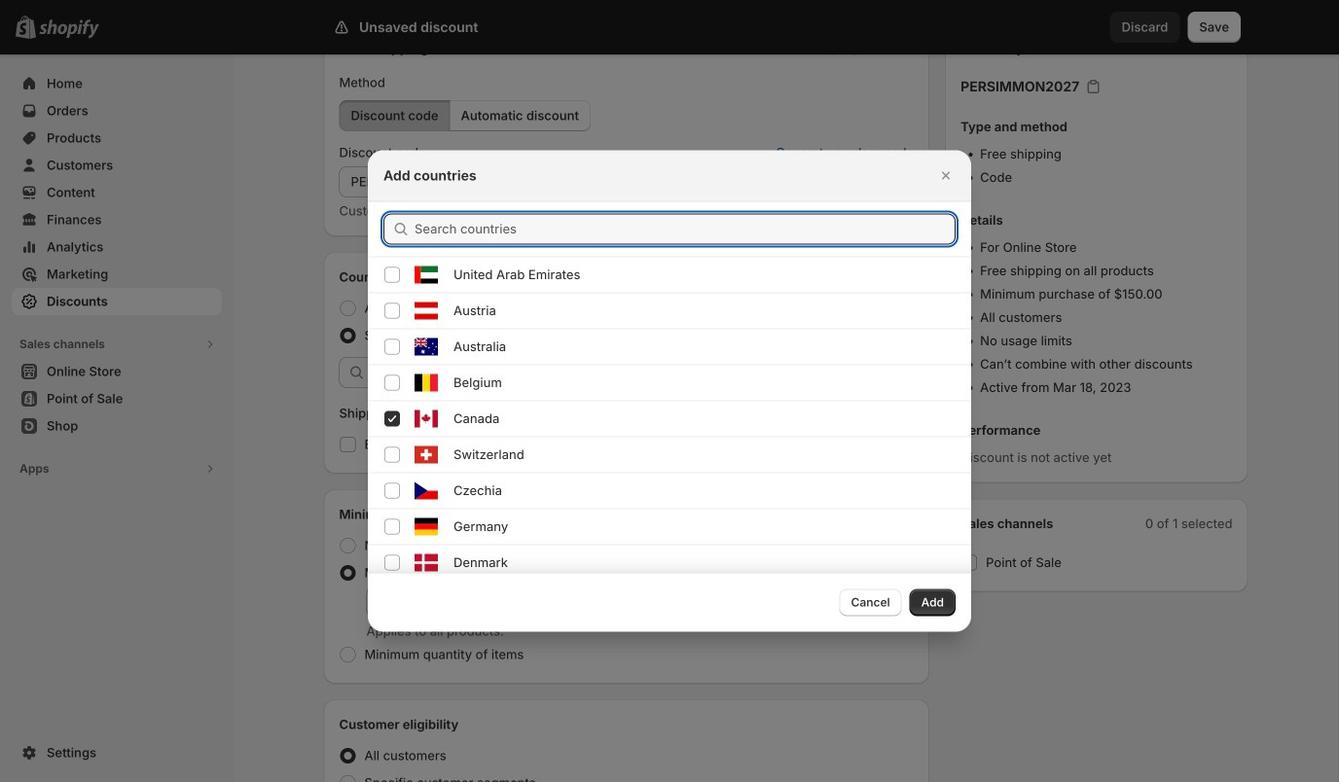 Task type: vqa. For each thing, say whether or not it's contained in the screenshot.
fourth 2023 from the right
no



Task type: locate. For each thing, give the bounding box(es) containing it.
Search countries text field
[[415, 214, 956, 245]]

shopify image
[[39, 19, 99, 39]]

dialog
[[0, 150, 1340, 783]]



